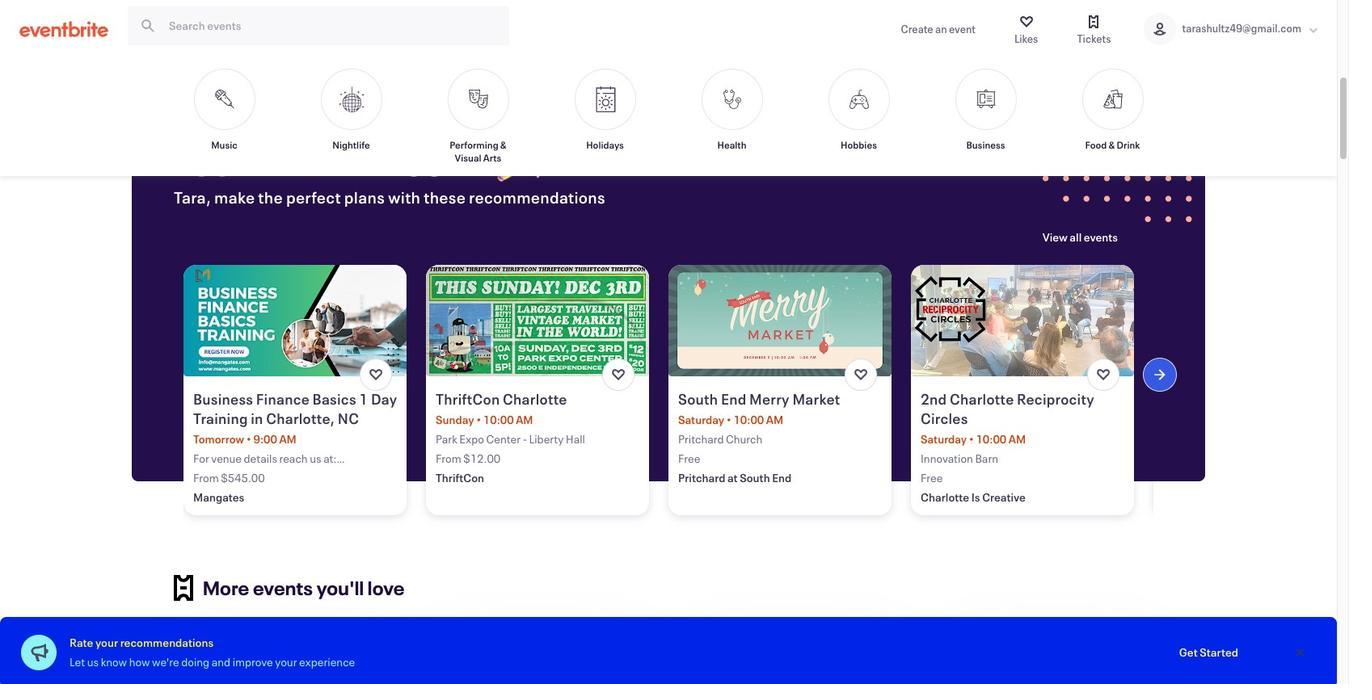 Task type: locate. For each thing, give the bounding box(es) containing it.
recommendations up the we're
[[120, 635, 214, 651]]

0 vertical spatial saturday
[[678, 412, 724, 427]]

1 horizontal spatial from
[[436, 451, 461, 466]]

experience
[[299, 655, 355, 670]]

1 vertical spatial drink
[[1117, 138, 1140, 151]]

10:00 inside thriftcon charlotte sunday • 10:00 am park expo center - liberty hall from $12.00 thriftcon
[[483, 412, 514, 427]]

liberty
[[529, 431, 564, 447]]

tarashultz49@gmail.com link
[[1127, 0, 1337, 58]]

2nd charlotte reciprocity circles primary image image
[[911, 265, 1134, 376]]

details
[[244, 451, 277, 466]]

tara,
[[174, 186, 211, 207]]

1 vertical spatial thriftcon
[[436, 470, 484, 486]]

0 horizontal spatial us
[[87, 655, 99, 670]]

thriftcon up sunday
[[436, 389, 500, 409]]

saturday
[[678, 412, 724, 427], [921, 431, 967, 447]]

event
[[949, 22, 976, 36]]

market
[[793, 389, 840, 409]]

0 vertical spatial food & drink
[[586, 64, 650, 79]]

business for business
[[966, 138, 1005, 151]]

0 horizontal spatial from
[[193, 470, 219, 486]]

performing & visual arts
[[450, 138, 507, 164]]

weekend for this
[[408, 64, 454, 79]]

1 vertical spatial from
[[193, 470, 219, 486]]

0 vertical spatial south
[[678, 389, 718, 409]]

recommendations down arts
[[469, 186, 605, 207]]

visual
[[455, 151, 482, 164]]

end
[[721, 389, 747, 409], [772, 470, 792, 486]]

• up church
[[727, 412, 732, 427]]

10:00 up church
[[734, 412, 764, 427]]

am up -
[[516, 412, 533, 427]]

for left venue
[[193, 451, 209, 466]]

0 vertical spatial drink
[[622, 64, 650, 79]]

• inside business finance basics 1 day training in charlotte, nc tomorrow • 9:00 am for venue details  reach us at: info@mangates.com
[[246, 431, 251, 447]]

1 horizontal spatial weekend
[[408, 64, 454, 79]]

10:00 inside 2nd charlotte reciprocity circles saturday • 10:00 am innovation barn free charlotte is creative
[[976, 431, 1007, 447]]

reciprocity
[[1017, 389, 1095, 409]]

0 horizontal spatial 10:00
[[483, 412, 514, 427]]

0 horizontal spatial free
[[480, 64, 503, 79]]

create an event
[[901, 22, 976, 36]]

1 horizontal spatial free
[[678, 451, 700, 466]]

1 vertical spatial for
[[193, 451, 209, 466]]

us right let
[[87, 655, 99, 670]]

2nd charlotte reciprocity circles link
[[921, 389, 1128, 428]]

business finance basics 1 day training in charlotte, nc primary image image
[[184, 265, 407, 376]]

hobbies
[[841, 138, 877, 151]]

am up reach in the bottom left of the page
[[279, 431, 297, 447]]

1 vertical spatial saturday
[[921, 431, 967, 447]]

saturday for 2nd charlotte reciprocity circles
[[921, 431, 967, 447]]

performing & visual arts link
[[438, 69, 519, 164]]

in inside business finance basics 1 day training in charlotte, nc tomorrow • 9:00 am for venue details  reach us at: info@mangates.com
[[251, 409, 263, 428]]

2 horizontal spatial free
[[921, 470, 943, 486]]

health
[[717, 138, 747, 151]]

1 horizontal spatial saturday
[[921, 431, 967, 447]]

0 vertical spatial food
[[586, 64, 611, 79]]

0 vertical spatial business
[[966, 138, 1005, 151]]

• left the 9:00
[[246, 431, 251, 447]]

for inside button
[[206, 64, 223, 79]]

0 horizontal spatial your
[[95, 635, 118, 651]]

0 vertical spatial weekend
[[408, 64, 454, 79]]

1 vertical spatial weekend
[[259, 128, 397, 188]]

music
[[211, 138, 238, 151]]

0 horizontal spatial weekend
[[259, 128, 397, 188]]

eventbrite image
[[19, 21, 108, 37]]

am down 2nd charlotte reciprocity circles 'link'
[[1009, 431, 1026, 447]]

venue
[[211, 451, 242, 466]]

from
[[436, 451, 461, 466], [193, 470, 219, 486]]

expo
[[459, 431, 484, 447]]

1 vertical spatial in
[[251, 409, 263, 428]]

am inside thriftcon charlotte sunday • 10:00 am park expo center - liberty hall from $12.00 thriftcon
[[516, 412, 533, 427]]

recommendations inside rate your recommendations let us know how we're doing and improve your experience
[[120, 635, 214, 651]]

10:00 for south end merry market
[[734, 412, 764, 427]]

business inside business finance basics 1 day training in charlotte, nc tomorrow • 9:00 am for venue details  reach us at: info@mangates.com
[[193, 389, 253, 409]]

1 vertical spatial us
[[87, 655, 99, 670]]

pritchard left at
[[678, 470, 726, 486]]

weekend inside your weekend guide 🎉 tara, make the perfect plans with these recommendations
[[259, 128, 397, 188]]

events right all
[[1084, 229, 1118, 245]]

popular
[[167, 7, 257, 39]]

holidays link
[[565, 69, 646, 164]]

for left you
[[206, 64, 223, 79]]

hobbies link
[[819, 69, 899, 164]]

from up the mangates
[[193, 470, 219, 486]]

saturday inside 2nd charlotte reciprocity circles saturday • 10:00 am innovation barn free charlotte is creative
[[921, 431, 967, 447]]

drink
[[622, 64, 650, 79], [1117, 138, 1140, 151]]

create
[[901, 22, 933, 36]]

1 vertical spatial free
[[678, 451, 700, 466]]

0 vertical spatial pritchard
[[678, 431, 724, 447]]

in right popular
[[262, 7, 282, 39]]

free button
[[480, 54, 503, 89]]

tickets
[[1077, 32, 1111, 46]]

at:
[[323, 451, 337, 466]]

1 vertical spatial business
[[193, 389, 253, 409]]

0 vertical spatial thriftcon
[[436, 389, 500, 409]]

1 horizontal spatial events
[[1084, 229, 1118, 245]]

holidays
[[586, 138, 624, 151]]

am
[[516, 412, 533, 427], [766, 412, 783, 427], [279, 431, 297, 447], [1009, 431, 1026, 447]]

0 horizontal spatial saturday
[[678, 412, 724, 427]]

rate your recommendations let us know how we're doing and improve your experience
[[70, 635, 355, 670]]

0 vertical spatial free
[[480, 64, 503, 79]]

charlotte for thriftcon
[[503, 389, 567, 409]]

free inside south end merry market saturday • 10:00 am pritchard church free pritchard at south end
[[678, 451, 700, 466]]

south
[[678, 389, 718, 409], [740, 470, 770, 486]]

likes link
[[998, 0, 1054, 58]]

end right at
[[772, 470, 792, 486]]

charlotte right '2nd'
[[950, 389, 1014, 409]]

& inside performing & visual arts
[[500, 138, 507, 151]]

this
[[385, 64, 406, 79]]

• up innovation
[[969, 431, 974, 447]]

the
[[258, 186, 283, 207]]

with
[[388, 186, 421, 207]]

business for business finance basics 1 day training in charlotte, nc tomorrow • 9:00 am for venue details  reach us at: info@mangates.com
[[193, 389, 253, 409]]

0 horizontal spatial end
[[721, 389, 747, 409]]

1 vertical spatial recommendations
[[120, 635, 214, 651]]

recommendations
[[469, 186, 605, 207], [120, 635, 214, 651]]

-
[[523, 431, 527, 447]]

food
[[586, 64, 611, 79], [1085, 138, 1107, 151]]

in up the 9:00
[[251, 409, 263, 428]]

0 vertical spatial your
[[95, 635, 118, 651]]

more
[[203, 575, 249, 601]]

business finance basics 1 day training in charlotte, nc tomorrow • 9:00 am for venue details  reach us at: info@mangates.com
[[193, 389, 397, 482]]

an
[[935, 22, 947, 36]]

weekend inside button
[[408, 64, 454, 79]]

10:00 inside south end merry market saturday • 10:00 am pritchard church free pritchard at south end
[[734, 412, 764, 427]]

1 horizontal spatial 10:00
[[734, 412, 764, 427]]

charlotte up -
[[503, 389, 567, 409]]

this weekend button
[[385, 54, 454, 89]]

0 vertical spatial recommendations
[[469, 186, 605, 207]]

nightlife
[[332, 138, 370, 151]]

arts
[[483, 151, 502, 164]]

south left the merry
[[678, 389, 718, 409]]

0 vertical spatial for
[[206, 64, 223, 79]]

free for south end merry market
[[678, 451, 700, 466]]

1 vertical spatial events
[[253, 575, 313, 601]]

causes
[[725, 64, 763, 79]]

1 vertical spatial south
[[740, 470, 770, 486]]

1 horizontal spatial us
[[310, 451, 321, 466]]

am inside business finance basics 1 day training in charlotte, nc tomorrow • 9:00 am for venue details  reach us at: info@mangates.com
[[279, 431, 297, 447]]

charlotte inside thriftcon charlotte sunday • 10:00 am park expo center - liberty hall from $12.00 thriftcon
[[503, 389, 567, 409]]

south end merry market link
[[678, 389, 885, 409]]

your weekend guide 🎉 tara, make the perfect plans with these recommendations
[[174, 128, 605, 207]]

0 horizontal spatial drink
[[622, 64, 650, 79]]

1 thriftcon from the top
[[436, 389, 500, 409]]

1 horizontal spatial business
[[966, 138, 1005, 151]]

weekend
[[408, 64, 454, 79], [259, 128, 397, 188]]

0 horizontal spatial food
[[586, 64, 611, 79]]

thriftcon charlotte link
[[436, 389, 643, 409]]

0 vertical spatial from
[[436, 451, 461, 466]]

music link
[[184, 69, 265, 164]]

charity & causes
[[675, 64, 763, 79]]

• up expo
[[476, 412, 481, 427]]

1 horizontal spatial your
[[275, 655, 297, 670]]

events right more
[[253, 575, 313, 601]]

get started button
[[1153, 635, 1264, 671]]

your up "know"
[[95, 635, 118, 651]]

south right at
[[740, 470, 770, 486]]

info@mangates.com
[[193, 467, 296, 482]]

0 horizontal spatial business
[[193, 389, 253, 409]]

1 vertical spatial end
[[772, 470, 792, 486]]

0 vertical spatial us
[[310, 451, 321, 466]]

2 thriftcon from the top
[[436, 470, 484, 486]]

park
[[436, 431, 457, 447]]

2 vertical spatial free
[[921, 470, 943, 486]]

10:00 up barn on the right
[[976, 431, 1007, 447]]

1 horizontal spatial recommendations
[[469, 186, 605, 207]]

saturday inside south end merry market saturday • 10:00 am pritchard church free pritchard at south end
[[678, 412, 724, 427]]

from down park
[[436, 451, 461, 466]]

1 vertical spatial pritchard
[[678, 470, 726, 486]]

1 vertical spatial food & drink
[[1085, 138, 1140, 151]]

in
[[262, 7, 282, 39], [251, 409, 263, 428]]

more events you'll love
[[203, 575, 405, 601]]

nightlife link
[[311, 69, 392, 164]]

your
[[95, 635, 118, 651], [275, 655, 297, 670]]

for you region
[[0, 110, 1349, 685]]

pritchard left church
[[678, 431, 724, 447]]

view all events
[[1043, 229, 1118, 245]]

we're
[[152, 655, 179, 670]]

am inside 2nd charlotte reciprocity circles saturday • 10:00 am innovation barn free charlotte is creative
[[1009, 431, 1026, 447]]

• inside thriftcon charlotte sunday • 10:00 am park expo center - liberty hall from $12.00 thriftcon
[[476, 412, 481, 427]]

thriftcon down '$12.00'
[[436, 470, 484, 486]]

free inside 2nd charlotte reciprocity circles saturday • 10:00 am innovation barn free charlotte is creative
[[921, 470, 943, 486]]

us left at:
[[310, 451, 321, 466]]

1 vertical spatial food
[[1085, 138, 1107, 151]]

food & drink
[[586, 64, 650, 79], [1085, 138, 1140, 151]]

10:00 up center
[[483, 412, 514, 427]]

2 horizontal spatial 10:00
[[976, 431, 1007, 447]]

10:00 for 2nd charlotte reciprocity circles
[[976, 431, 1007, 447]]

10:00
[[483, 412, 514, 427], [734, 412, 764, 427], [976, 431, 1007, 447]]

end left the merry
[[721, 389, 747, 409]]

your right 'improve'
[[275, 655, 297, 670]]

0 horizontal spatial food & drink
[[586, 64, 650, 79]]

charlotte
[[503, 389, 567, 409], [950, 389, 1014, 409], [921, 490, 969, 505]]

$545.00
[[221, 470, 265, 486]]

am down the merry
[[766, 412, 783, 427]]

charity & causes button
[[675, 54, 763, 89]]

0 horizontal spatial recommendations
[[120, 635, 214, 651]]



Task type: vqa. For each thing, say whether or not it's contained in the screenshot.
middle View more button
no



Task type: describe. For each thing, give the bounding box(es) containing it.
your
[[174, 128, 252, 188]]

drink inside button
[[622, 64, 650, 79]]

at
[[728, 470, 738, 486]]

1 horizontal spatial food & drink
[[1085, 138, 1140, 151]]

$12.00
[[463, 451, 501, 466]]

reach
[[279, 451, 308, 466]]

charlotte left the is
[[921, 490, 969, 505]]

get
[[1179, 645, 1198, 660]]

create an event link
[[885, 0, 992, 58]]

0 horizontal spatial south
[[678, 389, 718, 409]]

hall
[[566, 431, 585, 447]]

from $545.00 mangates
[[193, 470, 265, 505]]

you
[[225, 64, 244, 79]]

1 vertical spatial your
[[275, 655, 297, 670]]

guide
[[403, 128, 490, 188]]

0 horizontal spatial events
[[253, 575, 313, 601]]

1 horizontal spatial end
[[772, 470, 792, 486]]

plans
[[344, 186, 385, 207]]

charlotte,
[[266, 409, 335, 428]]

2 pritchard from the top
[[678, 470, 726, 486]]

tickets link
[[1061, 0, 1127, 58]]

rate
[[70, 635, 93, 651]]

2nd
[[921, 389, 947, 409]]

south end merry market primary image image
[[669, 265, 892, 376]]

2nd charlotte reciprocity circles saturday • 10:00 am innovation barn free charlotte is creative
[[921, 389, 1095, 505]]

am inside south end merry market saturday • 10:00 am pritchard church free pritchard at south end
[[766, 412, 783, 427]]

let
[[70, 655, 85, 670]]

us inside rate your recommendations let us know how we're doing and improve your experience
[[87, 655, 99, 670]]

view
[[1043, 229, 1068, 245]]

recommendations inside your weekend guide 🎉 tara, make the perfect plans with these recommendations
[[469, 186, 605, 207]]

training
[[193, 409, 248, 428]]

and
[[212, 655, 230, 670]]

thriftcon charlotte primary image image
[[426, 265, 649, 376]]

weekend for your
[[259, 128, 397, 188]]

from inside from $545.00 mangates
[[193, 470, 219, 486]]

south end merry market saturday • 10:00 am pritchard church free pritchard at south end
[[678, 389, 840, 486]]

finance
[[256, 389, 310, 409]]

basics
[[313, 389, 356, 409]]

improve
[[233, 655, 273, 670]]

make
[[214, 186, 255, 207]]

tomorrow
[[193, 431, 244, 447]]

perfect
[[286, 186, 341, 207]]

tarashultz49@gmail.com
[[1182, 21, 1302, 36]]

0 vertical spatial events
[[1084, 229, 1118, 245]]

• inside south end merry market saturday • 10:00 am pritchard church free pritchard at south end
[[727, 412, 732, 427]]

1 horizontal spatial food
[[1085, 138, 1107, 151]]

food inside button
[[586, 64, 611, 79]]

for you
[[206, 64, 244, 79]]

thriftcon charlotte sunday • 10:00 am park expo center - liberty hall from $12.00 thriftcon
[[436, 389, 585, 486]]

business finance basics 1 day training in charlotte, nc link
[[193, 389, 400, 428]]

charity
[[675, 64, 713, 79]]

0 vertical spatial in
[[262, 7, 282, 39]]

barn
[[975, 451, 998, 466]]

this weekend
[[385, 64, 454, 79]]

us inside business finance basics 1 day training in charlotte, nc tomorrow • 9:00 am for venue details  reach us at: info@mangates.com
[[310, 451, 321, 466]]

🎉
[[497, 128, 543, 188]]

arrow right chunky_svg image
[[1152, 367, 1168, 383]]

mangates
[[193, 490, 244, 505]]

1 horizontal spatial south
[[740, 470, 770, 486]]

from inside thriftcon charlotte sunday • 10:00 am park expo center - liberty hall from $12.00 thriftcon
[[436, 451, 461, 466]]

today button
[[329, 54, 359, 89]]

know
[[101, 655, 127, 670]]

performing
[[450, 138, 499, 151]]

doing
[[181, 655, 209, 670]]

9:00
[[253, 431, 277, 447]]

view all events link
[[1043, 229, 1118, 245]]

charlotte for 2nd
[[950, 389, 1014, 409]]

free for 2nd charlotte reciprocity circles
[[921, 470, 943, 486]]

0 vertical spatial end
[[721, 389, 747, 409]]

1 pritchard from the top
[[678, 431, 724, 447]]

all
[[1070, 229, 1082, 245]]

• inside 2nd charlotte reciprocity circles saturday • 10:00 am innovation barn free charlotte is creative
[[969, 431, 974, 447]]

likes
[[1015, 32, 1038, 46]]

how
[[129, 655, 150, 670]]

is
[[971, 490, 980, 505]]

started
[[1200, 645, 1238, 660]]

today
[[329, 64, 359, 79]]

1
[[359, 389, 368, 409]]

saturday for south end merry market
[[678, 412, 724, 427]]

get started
[[1179, 645, 1238, 660]]

creative
[[982, 490, 1026, 505]]

food & drink button
[[586, 54, 650, 89]]

merry
[[749, 389, 790, 409]]

church
[[726, 431, 762, 447]]

you'll
[[317, 575, 364, 601]]

business link
[[945, 69, 1026, 164]]

love
[[368, 575, 405, 601]]

center
[[486, 431, 521, 447]]

1 horizontal spatial drink
[[1117, 138, 1140, 151]]

nc
[[338, 409, 359, 428]]

for inside business finance basics 1 day training in charlotte, nc tomorrow • 9:00 am for venue details  reach us at: info@mangates.com
[[193, 451, 209, 466]]

health link
[[692, 69, 772, 164]]

sunday
[[436, 412, 474, 427]]



